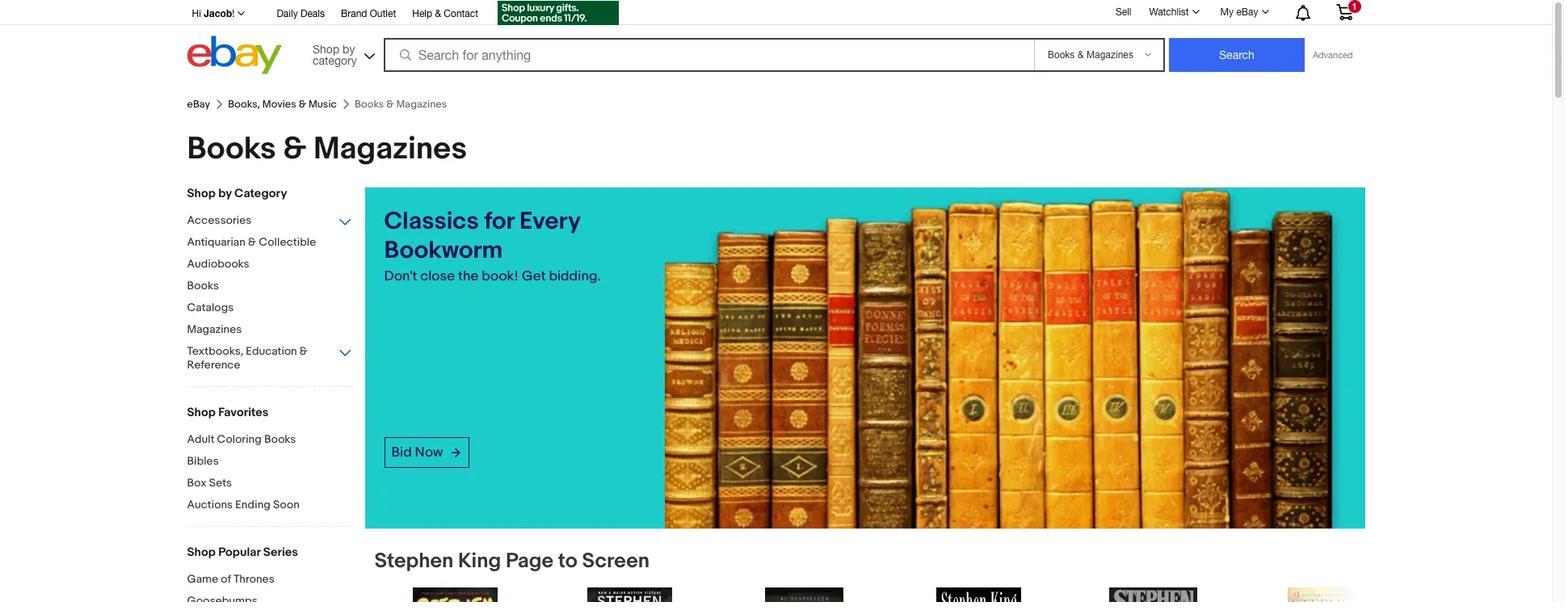 Task type: describe. For each thing, give the bounding box(es) containing it.
classics for every bookworm don't close the book! get bidding.
[[384, 207, 601, 284]]

daily deals
[[277, 8, 325, 19]]

adult coloring books link
[[187, 432, 353, 448]]

favorites
[[218, 405, 269, 420]]

bibles link
[[187, 454, 353, 470]]

series
[[263, 545, 298, 560]]

by for category
[[343, 42, 355, 55]]

advanced
[[1313, 50, 1353, 60]]

screen
[[582, 549, 650, 574]]

it image
[[587, 588, 673, 602]]

brand outlet
[[341, 8, 396, 19]]

pet sematary image
[[413, 588, 498, 602]]

education
[[246, 344, 297, 358]]

books inside the adult coloring books bibles box sets auctions ending soon
[[264, 432, 296, 446]]

& left music
[[299, 98, 306, 111]]

watchlist link
[[1141, 2, 1207, 22]]

page
[[506, 549, 554, 574]]

audiobooks link
[[187, 257, 353, 272]]

get
[[522, 268, 546, 284]]

shop by category
[[313, 42, 357, 67]]

close
[[421, 268, 455, 284]]

for
[[484, 207, 514, 236]]

1 link
[[1327, 0, 1363, 23]]

magazines link
[[187, 322, 353, 338]]

king
[[458, 549, 501, 574]]

books & magazines
[[187, 130, 467, 168]]

category
[[234, 186, 287, 201]]

ebay link
[[187, 98, 210, 111]]

bid now
[[392, 444, 443, 461]]

coloring
[[217, 432, 262, 446]]

antiquarian
[[187, 235, 246, 249]]

of
[[221, 572, 231, 586]]

bidding.
[[549, 268, 601, 284]]

shop by category
[[187, 186, 287, 201]]

reference
[[187, 358, 241, 372]]

shop favorites
[[187, 405, 269, 420]]

collectible
[[259, 235, 316, 249]]

box sets link
[[187, 476, 353, 491]]

jacob
[[204, 7, 232, 19]]

to
[[558, 549, 578, 574]]

bookworm
[[384, 236, 503, 265]]

catalogs
[[187, 301, 234, 314]]

by for category
[[218, 186, 232, 201]]

shop for shop popular series
[[187, 545, 216, 560]]

my ebay link
[[1212, 2, 1277, 22]]

book!
[[482, 268, 519, 284]]

help & contact
[[412, 8, 478, 19]]

stephen king page to screen
[[375, 549, 650, 574]]

sell
[[1116, 6, 1132, 17]]

accessories antiquarian & collectible audiobooks books catalogs magazines textbooks, education & reference
[[187, 213, 316, 372]]

brand
[[341, 8, 367, 19]]

contact
[[444, 8, 478, 19]]

books, movies & music
[[228, 98, 337, 111]]

1 vertical spatial ebay
[[187, 98, 210, 111]]

classics
[[384, 207, 479, 236]]

brand outlet link
[[341, 6, 396, 23]]

shop popular series
[[187, 545, 298, 560]]

game of thrones link
[[187, 572, 353, 588]]

textbooks,
[[187, 344, 243, 358]]

audiobooks
[[187, 257, 249, 271]]

help
[[412, 8, 432, 19]]

& down accessories dropdown button
[[248, 235, 256, 249]]

advanced link
[[1305, 39, 1361, 71]]

ending
[[235, 498, 271, 512]]

movies
[[262, 98, 296, 111]]

daily
[[277, 8, 298, 19]]

popular
[[218, 545, 261, 560]]



Task type: locate. For each thing, give the bounding box(es) containing it.
1 horizontal spatial magazines
[[313, 130, 467, 168]]

hi
[[192, 8, 201, 19]]

accessories button
[[187, 213, 353, 229]]

category
[[313, 54, 357, 67]]

bibles
[[187, 454, 219, 468]]

books up catalogs
[[187, 279, 219, 293]]

None submit
[[1169, 38, 1305, 72]]

misery image
[[1109, 588, 1198, 602]]

hi jacob !
[[192, 7, 235, 19]]

books up 'bibles' link
[[264, 432, 296, 446]]

by down brand
[[343, 42, 355, 55]]

ebay
[[1237, 6, 1259, 18], [187, 98, 210, 111]]

& down books, movies & music link
[[283, 130, 307, 168]]

bid
[[392, 444, 412, 461]]

thrones
[[233, 572, 275, 586]]

the green mile image
[[1288, 588, 1368, 602]]

shop inside shop by category
[[313, 42, 340, 55]]

help & contact link
[[412, 6, 478, 23]]

auctions ending soon link
[[187, 498, 353, 513]]

0 vertical spatial magazines
[[313, 130, 467, 168]]

none submit inside shop by category banner
[[1169, 38, 1305, 72]]

music
[[309, 98, 337, 111]]

shop
[[313, 42, 340, 55], [187, 186, 216, 201], [187, 405, 216, 420], [187, 545, 216, 560]]

classics for every bookworm main content
[[365, 188, 1409, 602]]

Search for anything text field
[[386, 40, 1031, 70]]

0 horizontal spatial ebay
[[187, 98, 210, 111]]

now
[[415, 444, 443, 461]]

ebay left 'books,'
[[187, 98, 210, 111]]

by inside shop by category
[[343, 42, 355, 55]]

soon
[[273, 498, 300, 512]]

2 vertical spatial books
[[264, 432, 296, 446]]

& right education
[[300, 344, 308, 358]]

1 vertical spatial books
[[187, 279, 219, 293]]

sell link
[[1109, 6, 1139, 17]]

antiquarian & collectible link
[[187, 235, 353, 251]]

0 vertical spatial ebay
[[1237, 6, 1259, 18]]

the gunslinger | the dark tower image
[[936, 588, 1022, 602]]

& inside account 'navigation'
[[435, 8, 441, 19]]

books, movies & music link
[[228, 98, 337, 111]]

shop by category banner
[[183, 0, 1365, 78]]

adult coloring books bibles box sets auctions ending soon
[[187, 432, 300, 512]]

!
[[232, 8, 235, 19]]

classics for every bookworm image
[[665, 188, 1365, 529]]

don't
[[384, 268, 417, 284]]

0 horizontal spatial by
[[218, 186, 232, 201]]

outlet
[[370, 8, 396, 19]]

books link
[[187, 279, 353, 294]]

deals
[[301, 8, 325, 19]]

ebay right "my"
[[1237, 6, 1259, 18]]

1
[[1352, 2, 1357, 11]]

1 horizontal spatial ebay
[[1237, 6, 1259, 18]]

game of thrones
[[187, 572, 275, 586]]

books inside accessories antiquarian & collectible audiobooks books catalogs magazines textbooks, education & reference
[[187, 279, 219, 293]]

textbooks, education & reference button
[[187, 344, 353, 373]]

stephen
[[375, 549, 454, 574]]

ebay inside "link"
[[1237, 6, 1259, 18]]

the shining image
[[765, 588, 844, 602]]

my ebay
[[1221, 6, 1259, 18]]

sets
[[209, 476, 232, 490]]

by up accessories
[[218, 186, 232, 201]]

& right help
[[435, 8, 441, 19]]

books,
[[228, 98, 260, 111]]

game
[[187, 572, 218, 586]]

0 vertical spatial books
[[187, 130, 276, 168]]

by
[[343, 42, 355, 55], [218, 186, 232, 201]]

0 vertical spatial by
[[343, 42, 355, 55]]

my
[[1221, 6, 1234, 18]]

accessories
[[187, 213, 252, 227]]

shop up adult
[[187, 405, 216, 420]]

shop up accessories
[[187, 186, 216, 201]]

watchlist
[[1150, 6, 1189, 18]]

1 vertical spatial magazines
[[187, 322, 242, 336]]

the
[[458, 268, 479, 284]]

shop up game
[[187, 545, 216, 560]]

catalogs link
[[187, 301, 353, 316]]

shop down 'deals'
[[313, 42, 340, 55]]

box
[[187, 476, 207, 490]]

0 horizontal spatial magazines
[[187, 322, 242, 336]]

1 vertical spatial by
[[218, 186, 232, 201]]

get the coupon image
[[498, 1, 619, 25]]

shop for shop favorites
[[187, 405, 216, 420]]

bid now link
[[384, 437, 470, 468]]

magazines
[[313, 130, 467, 168], [187, 322, 242, 336]]

every
[[520, 207, 580, 236]]

shop for shop by category
[[187, 186, 216, 201]]

daily deals link
[[277, 6, 325, 23]]

auctions
[[187, 498, 233, 512]]

1 horizontal spatial by
[[343, 42, 355, 55]]

account navigation
[[183, 0, 1365, 27]]

shop for shop by category
[[313, 42, 340, 55]]

shop by category button
[[305, 36, 378, 71]]

books
[[187, 130, 276, 168], [187, 279, 219, 293], [264, 432, 296, 446]]

magazines inside accessories antiquarian & collectible audiobooks books catalogs magazines textbooks, education & reference
[[187, 322, 242, 336]]

adult
[[187, 432, 215, 446]]

books up shop by category at the left of the page
[[187, 130, 276, 168]]



Task type: vqa. For each thing, say whether or not it's contained in the screenshot.
between
no



